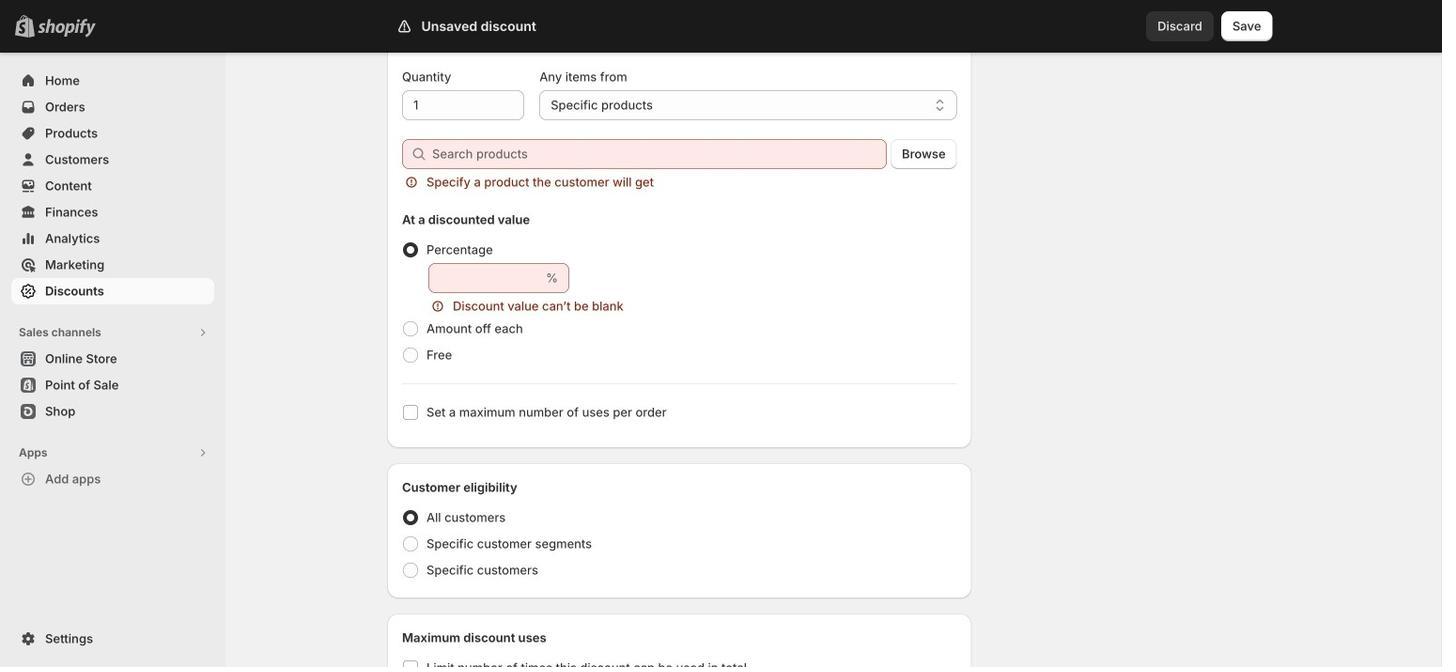 Task type: describe. For each thing, give the bounding box(es) containing it.
shopify image
[[38, 19, 96, 37]]

Search products text field
[[432, 139, 887, 169]]



Task type: locate. For each thing, give the bounding box(es) containing it.
None text field
[[429, 263, 543, 293]]

None text field
[[402, 90, 525, 120]]



Task type: vqa. For each thing, say whether or not it's contained in the screenshot.
YYYY-MM-DD text box
no



